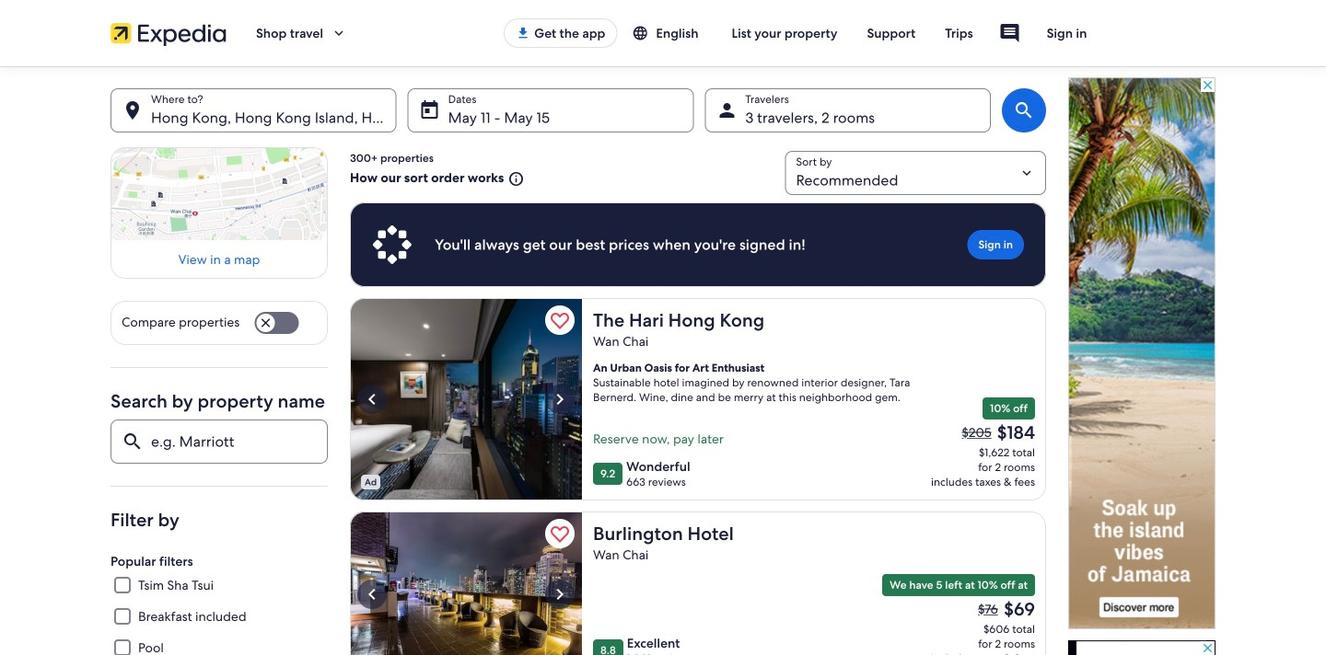 Task type: describe. For each thing, give the bounding box(es) containing it.
0 horizontal spatial small image
[[504, 171, 524, 187]]

show previous image for burlington hotel image
[[361, 584, 383, 606]]

expedia logo image
[[111, 20, 227, 46]]

communication center icon image
[[999, 22, 1021, 44]]

search image
[[1013, 99, 1035, 122]]



Task type: locate. For each thing, give the bounding box(es) containing it.
show next image for burlington hotel image
[[549, 584, 571, 606]]

0 vertical spatial small image
[[632, 25, 649, 41]]

static map image image
[[111, 147, 328, 241]]

show previous image for the hari hong kong image
[[361, 389, 383, 411]]

show next image for the hari hong kong image
[[549, 389, 571, 411]]

small image
[[632, 25, 649, 41], [504, 171, 524, 187]]

trailing image
[[331, 25, 347, 41]]

1 horizontal spatial small image
[[632, 25, 649, 41]]

download the app button image
[[516, 26, 531, 41]]

1 vertical spatial small image
[[504, 171, 524, 187]]

view from room image
[[350, 298, 582, 501]]

rooftop terrace image
[[350, 512, 582, 656]]



Task type: vqa. For each thing, say whether or not it's contained in the screenshot.
Rooftop terrace image
yes



